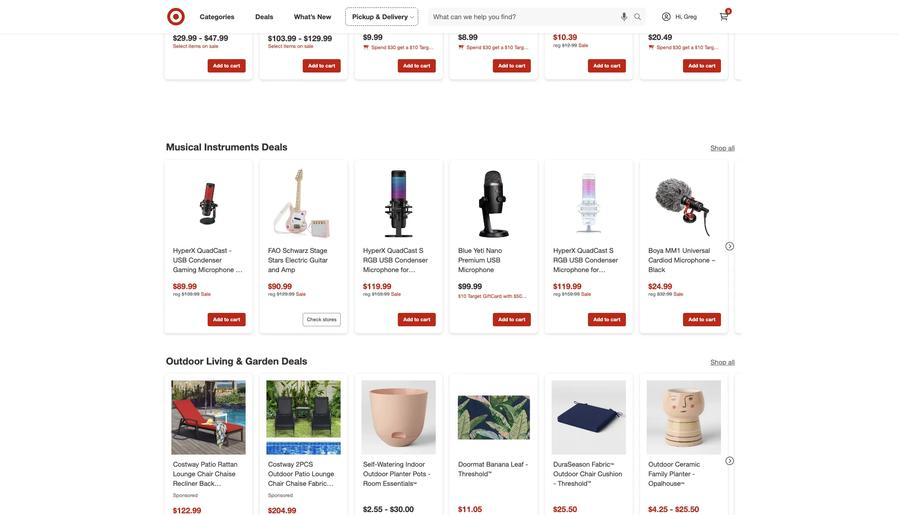 Task type: vqa. For each thing, say whether or not it's contained in the screenshot.
HyperX QuadCast S RGB USB Condenser Microphone for PC/PlayStation 4 $119.99 reg $159.99 Sale
yes



Task type: locate. For each thing, give the bounding box(es) containing it.
- inside hyperx quadcast s rgb usb condenser microphone for pc/playstation 4 - white
[[606, 275, 609, 283]]

threshold™ down doormat
[[459, 470, 492, 479]]

get for $9.99
[[397, 44, 405, 51]]

3 hyperx from the left
[[554, 247, 576, 255]]

rgb for -
[[554, 256, 568, 264]]

usb inside blue yeti nano premium usb microphone
[[487, 256, 501, 264]]

for for $119.99
[[401, 266, 409, 274]]

0 horizontal spatial target
[[420, 44, 433, 51]]

1 horizontal spatial beauty
[[486, 52, 501, 58]]

1 target from the left
[[420, 44, 433, 51]]

2 horizontal spatial spend $30 get a $10 target giftcard on beauty products
[[649, 44, 719, 58]]

0 vertical spatial shop all
[[711, 144, 735, 152]]

what's new link
[[287, 8, 342, 26]]

2 usb from the left
[[380, 256, 393, 264]]

$129.99 inside $90.99 reg $129.99 sale
[[277, 291, 295, 298]]

1 4 from the left
[[410, 275, 414, 283]]

3 $30 from the left
[[673, 44, 682, 51]]

stage
[[310, 247, 327, 255]]

0 horizontal spatial quadcast
[[197, 247, 227, 255]]

1 vertical spatial shop all
[[711, 358, 735, 367]]

lounge
[[173, 470, 196, 479], [312, 470, 334, 479]]

costway inside costway 2pcs outdoor patio lounge chair chaise fabric adjustable reclining armrest black
[[268, 461, 294, 469]]

fao schwarz stage stars electric guitar and amp image
[[267, 167, 341, 241], [267, 167, 341, 241]]

2 spend $30 get a $10 target giftcard on beauty products button from the left
[[459, 44, 531, 58]]

chaise inside costway 2pcs outdoor patio lounge chair chaise fabric adjustable reclining armrest black
[[286, 480, 307, 488]]

threshold™ down duraseason
[[558, 480, 592, 488]]

2 rgb from the left
[[554, 256, 568, 264]]

condenser inside hyperx quadcast s rgb usb condenser microphone for pc/playstation 4 - white
[[585, 256, 618, 264]]

items for $29.99
[[189, 43, 201, 49]]

1 horizontal spatial condenser
[[395, 256, 428, 264]]

sale
[[579, 42, 589, 49], [201, 291, 211, 298], [296, 291, 306, 298], [391, 291, 401, 298], [582, 291, 591, 298], [674, 291, 684, 298]]

shop all link for outdoor living & garden deals
[[711, 358, 735, 367]]

on
[[202, 43, 208, 49], [298, 43, 303, 50], [384, 52, 389, 58], [479, 52, 485, 58], [669, 52, 675, 58]]

usb inside hyperx quadcast - usb condenser gaming microphone for pc $89.99 reg $139.99 sale
[[173, 256, 187, 264]]

quadcast
[[197, 247, 227, 255], [387, 247, 418, 255], [578, 247, 608, 255]]

0 horizontal spatial black
[[294, 499, 310, 507]]

0 horizontal spatial items
[[189, 43, 201, 49]]

beauty for $9.99
[[391, 52, 406, 58]]

0 horizontal spatial spend $30 get a $10 target giftcard on beauty products
[[363, 44, 433, 58]]

$129.99 down $90.99
[[277, 291, 295, 298]]

get for $8.99
[[493, 44, 500, 51]]

1 horizontal spatial 4
[[601, 275, 604, 283]]

outdoor
[[166, 355, 204, 367], [649, 461, 674, 469], [268, 470, 293, 479], [363, 470, 388, 479], [554, 470, 579, 479], [173, 499, 198, 507]]

chair inside costway 2pcs outdoor patio lounge chair chaise fabric adjustable reclining armrest black
[[268, 480, 284, 488]]

essentials™
[[383, 480, 417, 488]]

1 usb from the left
[[173, 256, 187, 264]]

select for $29.99 - $47.99
[[173, 43, 187, 49]]

outdoor up armrest
[[268, 470, 293, 479]]

hyperx quadcast s rgb usb condenser microphone for pc/playstation 4 - white link
[[554, 246, 625, 293]]

1 vertical spatial threshold™
[[558, 480, 592, 488]]

2 spend $30 get a $10 target giftcard on beauty products from the left
[[459, 44, 528, 58]]

1 horizontal spatial spend $30 get a $10 target giftcard on beauty products button
[[459, 44, 531, 58]]

2 beauty from the left
[[486, 52, 501, 58]]

blue yeti nano premium usb microphone image
[[457, 167, 531, 241], [457, 167, 531, 241]]

1 horizontal spatial hyperx
[[363, 247, 386, 255]]

microphone
[[675, 256, 710, 264], [198, 266, 234, 274], [363, 266, 399, 274], [459, 266, 494, 274], [554, 266, 590, 274]]

boya mm1 universal cardiod microphone – black image
[[647, 167, 722, 241], [647, 167, 722, 241]]

1 get from the left
[[397, 44, 405, 51]]

microphone inside blue yeti nano premium usb microphone
[[459, 266, 494, 274]]

0 vertical spatial shop
[[711, 144, 727, 152]]

costway 2pcs outdoor patio lounge chair chaise fabric adjustable reclining armrest black image
[[267, 381, 341, 455], [267, 381, 341, 455]]

reclining
[[302, 489, 329, 498]]

chair down fabric™
[[580, 470, 596, 479]]

select down $29.99
[[173, 43, 187, 49]]

2 4 from the left
[[601, 275, 604, 283]]

4 inside hyperx quadcast s rgb usb condenser microphone for pc/playstation 4 $119.99 reg $159.99 sale
[[410, 275, 414, 283]]

0 vertical spatial $129.99
[[304, 33, 332, 43]]

s inside hyperx quadcast s rgb usb condenser microphone for pc/playstation 4 - white
[[610, 247, 614, 255]]

1 for from the left
[[236, 266, 244, 274]]

1 horizontal spatial products
[[503, 52, 523, 58]]

1 rgb from the left
[[363, 256, 378, 264]]

1 horizontal spatial spend
[[467, 44, 482, 51]]

outdoor up room
[[363, 470, 388, 479]]

0 horizontal spatial $129.99
[[277, 291, 295, 298]]

a for $20.49
[[692, 44, 694, 51]]

1 quadcast from the left
[[197, 247, 227, 255]]

products for $20.49
[[693, 52, 713, 58]]

microphone inside hyperx quadcast s rgb usb condenser microphone for pc/playstation 4 - white
[[554, 266, 590, 274]]

a
[[406, 44, 409, 51], [501, 44, 504, 51], [692, 44, 694, 51]]

giftcard for $20.49
[[649, 52, 668, 58]]

pickup & delivery link
[[345, 8, 419, 26]]

on for $20.49
[[669, 52, 675, 58]]

2 horizontal spatial beauty
[[676, 52, 692, 58]]

1 shop all link from the top
[[711, 143, 735, 153]]

rgb for $119.99
[[363, 256, 378, 264]]

costway left '2pcs'
[[268, 461, 294, 469]]

rgb
[[363, 256, 378, 264], [554, 256, 568, 264]]

1 vertical spatial chaise
[[286, 480, 307, 488]]

0 horizontal spatial $159.99
[[372, 291, 390, 298]]

$10
[[410, 44, 418, 51], [505, 44, 513, 51], [696, 44, 704, 51]]

1 adjustable from the left
[[173, 489, 205, 498]]

1 spend $30 get a $10 target giftcard on beauty products from the left
[[363, 44, 433, 58]]

2 $30 from the left
[[483, 44, 491, 51]]

spend $30 get a $10 target giftcard on beauty products button down "$8.99"
[[459, 44, 531, 58]]

3 spend $30 get a $10 target giftcard on beauty products button from the left
[[649, 44, 722, 58]]

- inside doormat banana leaf - threshold™
[[526, 461, 529, 469]]

1 giftcard from the left
[[363, 52, 382, 58]]

1 horizontal spatial $119.99
[[554, 281, 582, 291]]

costway inside costway patio rattan lounge chair chaise recliner back adjustable cushioned outdoor red
[[173, 461, 199, 469]]

usb inside hyperx quadcast s rgb usb condenser microphone for pc/playstation 4 - white
[[570, 256, 584, 264]]

1 pc/playstation from the left
[[363, 275, 408, 283]]

chair up back
[[197, 470, 213, 479]]

2 horizontal spatial giftcard
[[649, 52, 668, 58]]

chair inside duraseason fabric™ outdoor chair cushion - threshold™
[[580, 470, 596, 479]]

1 horizontal spatial pc/playstation
[[554, 275, 599, 283]]

1 horizontal spatial for
[[401, 266, 409, 274]]

costway 2pcs outdoor patio lounge chair chaise fabric adjustable reclining armrest black link
[[268, 460, 339, 507]]

3 a from the left
[[692, 44, 694, 51]]

1 horizontal spatial items
[[284, 43, 296, 50]]

nano
[[486, 247, 502, 255]]

pc/playstation inside hyperx quadcast s rgb usb condenser microphone for pc/playstation 4 - white
[[554, 275, 599, 283]]

2 spend from the left
[[467, 44, 482, 51]]

hyperx inside hyperx quadcast s rgb usb condenser microphone for pc/playstation 4 - white
[[554, 247, 576, 255]]

planter
[[390, 470, 411, 479], [670, 470, 691, 479]]

hyperx quadcast - usb condenser gaming microphone for pc image
[[172, 167, 246, 241], [172, 167, 246, 241]]

0 horizontal spatial giftcard
[[363, 52, 382, 58]]

select for $103.99 - $129.99
[[268, 43, 283, 50]]

microphone for $119.99
[[363, 266, 399, 274]]

0 horizontal spatial sale
[[209, 43, 218, 49]]

1 products from the left
[[408, 52, 428, 58]]

$159.99 inside $119.99 reg $159.99 sale
[[562, 291, 580, 298]]

0 horizontal spatial $119.99
[[363, 281, 392, 291]]

s for -
[[610, 247, 614, 255]]

sale inside hyperx quadcast s rgb usb condenser microphone for pc/playstation 4 $119.99 reg $159.99 sale
[[391, 291, 401, 298]]

rgb inside hyperx quadcast s rgb usb condenser microphone for pc/playstation 4 $119.99 reg $159.99 sale
[[363, 256, 378, 264]]

1 shop from the top
[[711, 144, 727, 152]]

1 horizontal spatial planter
[[670, 470, 691, 479]]

1 lounge from the left
[[173, 470, 196, 479]]

add
[[213, 63, 223, 69], [309, 63, 318, 69], [404, 63, 413, 69], [499, 63, 508, 69], [594, 63, 603, 69], [689, 63, 699, 69], [213, 317, 223, 323], [404, 317, 413, 323], [499, 317, 508, 323], [594, 317, 603, 323], [689, 317, 699, 323]]

self-watering indoor outdoor planter pots - room essentials™ image
[[362, 381, 436, 455], [362, 381, 436, 455]]

$129.99 down what's new link
[[304, 33, 332, 43]]

2 products from the left
[[503, 52, 523, 58]]

2 items from the left
[[284, 43, 296, 50]]

3 $10 from the left
[[696, 44, 704, 51]]

outdoor up "family"
[[649, 461, 674, 469]]

2 quadcast from the left
[[387, 247, 418, 255]]

giftcard down "$8.99"
[[459, 52, 478, 58]]

1 $119.99 from the left
[[363, 281, 392, 291]]

spend down $20.49
[[657, 44, 672, 51]]

2 get from the left
[[493, 44, 500, 51]]

pickup & delivery
[[352, 12, 408, 21]]

costway up the recliner
[[173, 461, 199, 469]]

banana
[[487, 461, 509, 469]]

1 horizontal spatial $30
[[483, 44, 491, 51]]

spend $30 get a $10 target giftcard on beauty products down $20.49
[[649, 44, 719, 58]]

2 horizontal spatial products
[[693, 52, 713, 58]]

hyperx quadcast s rgb usb condenser microphone for pc/playstation 4 - white image
[[552, 167, 626, 241], [552, 167, 626, 241]]

sale inside $119.99 reg $159.99 sale
[[582, 291, 591, 298]]

giftcard for $8.99
[[459, 52, 478, 58]]

$159.99 inside hyperx quadcast s rgb usb condenser microphone for pc/playstation 4 $119.99 reg $159.99 sale
[[372, 291, 390, 298]]

condenser inside hyperx quadcast - usb condenser gaming microphone for pc $89.99 reg $139.99 sale
[[189, 256, 222, 264]]

3 spend from the left
[[657, 44, 672, 51]]

add to cart
[[213, 63, 240, 69], [309, 63, 335, 69], [404, 63, 431, 69], [499, 63, 526, 69], [594, 63, 621, 69], [689, 63, 716, 69], [213, 317, 240, 323], [404, 317, 431, 323], [499, 317, 526, 323], [594, 317, 621, 323], [689, 317, 716, 323]]

2 horizontal spatial spend $30 get a $10 target giftcard on beauty products button
[[649, 44, 722, 58]]

2 sale from the left
[[305, 43, 314, 50]]

2 horizontal spatial for
[[591, 266, 599, 274]]

doormat banana leaf - threshold™ image
[[457, 381, 531, 455], [457, 381, 531, 455]]

check stores button
[[303, 313, 341, 327]]

patio up back
[[201, 461, 216, 469]]

2 select from the left
[[268, 43, 283, 50]]

guitar
[[310, 256, 328, 264]]

spend $30 get a $10 target giftcard on beauty products button
[[363, 44, 436, 58], [459, 44, 531, 58], [649, 44, 722, 58]]

chaise down '2pcs'
[[286, 480, 307, 488]]

1 horizontal spatial quadcast
[[387, 247, 418, 255]]

0 horizontal spatial $25.50
[[554, 505, 577, 515]]

hyperx for $119.99
[[363, 247, 386, 255]]

pc/playstation
[[363, 275, 408, 283], [554, 275, 599, 283]]

sale inside $24.99 reg $32.99 sale
[[674, 291, 684, 298]]

items down $29.99
[[189, 43, 201, 49]]

0 horizontal spatial adjustable
[[173, 489, 205, 498]]

chaise down rattan
[[215, 470, 236, 479]]

2 horizontal spatial chair
[[580, 470, 596, 479]]

for inside hyperx quadcast s rgb usb condenser microphone for pc/playstation 4 - white
[[591, 266, 599, 274]]

sale
[[209, 43, 218, 49], [305, 43, 314, 50]]

products for $9.99
[[408, 52, 428, 58]]

select inside "$29.99 - $47.99 select items on sale"
[[173, 43, 187, 49]]

3 quadcast from the left
[[578, 247, 608, 255]]

0 horizontal spatial costway
[[173, 461, 199, 469]]

$11.05
[[459, 505, 482, 515]]

select down $103.99
[[268, 43, 283, 50]]

usb for blue yeti nano premium usb microphone
[[487, 256, 501, 264]]

1 horizontal spatial spend $30 get a $10 target giftcard on beauty products
[[459, 44, 528, 58]]

s inside hyperx quadcast s rgb usb condenser microphone for pc/playstation 4 $119.99 reg $159.99 sale
[[419, 247, 424, 255]]

$129.99 inside $103.99 - $129.99 select items on sale
[[304, 33, 332, 43]]

& inside pickup & delivery link
[[376, 12, 381, 21]]

4 for $119.99
[[410, 275, 414, 283]]

1 horizontal spatial adjustable
[[268, 489, 300, 498]]

& right living
[[236, 355, 243, 367]]

spend $30 get a $10 target giftcard on beauty products
[[363, 44, 433, 58], [459, 44, 528, 58], [649, 44, 719, 58]]

costway for patio
[[268, 461, 294, 469]]

usb inside hyperx quadcast s rgb usb condenser microphone for pc/playstation 4 $119.99 reg $159.99 sale
[[380, 256, 393, 264]]

adjustable for recliner
[[173, 489, 205, 498]]

$30 for $8.99
[[483, 44, 491, 51]]

add to cart button
[[208, 59, 246, 73], [303, 59, 341, 73], [398, 59, 436, 73], [493, 59, 531, 73], [588, 59, 626, 73], [684, 59, 722, 73], [208, 313, 246, 327], [398, 313, 436, 327], [493, 313, 531, 327], [588, 313, 626, 327], [684, 313, 722, 327]]

duraseason fabric™ outdoor chair cushion - threshold™ image
[[552, 381, 626, 455], [552, 381, 626, 455]]

shop for outdoor living & garden deals
[[711, 358, 727, 367]]

2 horizontal spatial a
[[692, 44, 694, 51]]

black
[[649, 266, 666, 274], [294, 499, 310, 507]]

& right pickup
[[376, 12, 381, 21]]

2 pc/playstation from the left
[[554, 275, 599, 283]]

threshold™ inside doormat banana leaf - threshold™
[[459, 470, 492, 479]]

recliner
[[173, 480, 198, 488]]

reg inside $119.99 reg $159.99 sale
[[554, 291, 561, 298]]

spend $30 get a $10 target giftcard on beauty products button down the $9.99 at top left
[[363, 44, 436, 58]]

chair inside costway patio rattan lounge chair chaise recliner back adjustable cushioned outdoor red
[[197, 470, 213, 479]]

reg inside hyperx quadcast s rgb usb condenser microphone for pc/playstation 4 $119.99 reg $159.99 sale
[[363, 291, 371, 298]]

spend $30 get a $10 target giftcard on beauty products down the $9.99 at top left
[[363, 44, 433, 58]]

2 horizontal spatial target
[[705, 44, 719, 51]]

2 for from the left
[[401, 266, 409, 274]]

3 target from the left
[[705, 44, 719, 51]]

boya
[[649, 247, 664, 255]]

shop for musical instruments deals
[[711, 144, 727, 152]]

3 beauty from the left
[[676, 52, 692, 58]]

sale for $10.39
[[579, 42, 589, 49]]

adjustable
[[173, 489, 205, 498], [268, 489, 300, 498]]

1 sale from the left
[[209, 43, 218, 49]]

0 horizontal spatial s
[[419, 247, 424, 255]]

pots
[[413, 470, 426, 479]]

black down cardiod
[[649, 266, 666, 274]]

for for $89.99
[[236, 266, 244, 274]]

sale inside "$29.99 - $47.99 select items on sale"
[[209, 43, 218, 49]]

hyperx quadcast s rgb usb condenser microphone for pc/playstation 4 link
[[363, 246, 434, 283]]

pc/playstation for $119.99
[[363, 275, 408, 283]]

$103.99 - $129.99 select items on sale
[[268, 33, 332, 50]]

sale for $119.99
[[582, 291, 591, 298]]

0 horizontal spatial beauty
[[391, 52, 406, 58]]

2 hyperx from the left
[[363, 247, 386, 255]]

3 usb from the left
[[487, 256, 501, 264]]

reg inside $90.99 reg $129.99 sale
[[268, 291, 276, 298]]

1 $25.50 from the left
[[554, 505, 577, 515]]

1 s from the left
[[419, 247, 424, 255]]

2 s from the left
[[610, 247, 614, 255]]

1 horizontal spatial a
[[501, 44, 504, 51]]

lounge up the recliner
[[173, 470, 196, 479]]

yeti
[[474, 247, 485, 255]]

1 horizontal spatial $159.99
[[562, 291, 580, 298]]

microphone inside hyperx quadcast - usb condenser gaming microphone for pc $89.99 reg $139.99 sale
[[198, 266, 234, 274]]

select
[[173, 43, 187, 49], [268, 43, 283, 50]]

spend $30 get a $10 target giftcard on beauty products down "$8.99"
[[459, 44, 528, 58]]

1 horizontal spatial select
[[268, 43, 283, 50]]

2 shop all from the top
[[711, 358, 735, 367]]

1 spend $30 get a $10 target giftcard on beauty products button from the left
[[363, 44, 436, 58]]

2 $119.99 from the left
[[554, 281, 582, 291]]

quadcast for $89.99
[[197, 247, 227, 255]]

rgb inside hyperx quadcast s rgb usb condenser microphone for pc/playstation 4 - white
[[554, 256, 568, 264]]

- inside outdoor ceramic family planter - opalhouse™
[[693, 470, 695, 479]]

items down $103.99
[[284, 43, 296, 50]]

0 horizontal spatial chaise
[[215, 470, 236, 479]]

2 target from the left
[[515, 44, 528, 51]]

items inside $103.99 - $129.99 select items on sale
[[284, 43, 296, 50]]

0 horizontal spatial lounge
[[173, 470, 196, 479]]

adjustable inside costway patio rattan lounge chair chaise recliner back adjustable cushioned outdoor red
[[173, 489, 205, 498]]

1 all from the top
[[729, 144, 735, 152]]

costway patio rattan lounge chair chaise recliner back adjustable cushioned outdoor red link
[[173, 460, 244, 507]]

1 hyperx from the left
[[173, 247, 195, 255]]

3 giftcard from the left
[[649, 52, 668, 58]]

shop all for outdoor living & garden deals
[[711, 358, 735, 367]]

new
[[318, 12, 332, 21]]

stars
[[268, 256, 284, 264]]

1 vertical spatial &
[[236, 355, 243, 367]]

sale down 'what's new' in the top of the page
[[305, 43, 314, 50]]

hyperx inside hyperx quadcast s rgb usb condenser microphone for pc/playstation 4 $119.99 reg $159.99 sale
[[363, 247, 386, 255]]

0 horizontal spatial threshold™
[[459, 470, 492, 479]]

2 horizontal spatial $30
[[673, 44, 682, 51]]

costway
[[173, 461, 199, 469], [268, 461, 294, 469]]

0 horizontal spatial chair
[[197, 470, 213, 479]]

blue yeti nano premium usb microphone
[[459, 247, 502, 274]]

0 horizontal spatial 4
[[410, 275, 414, 283]]

$20.49
[[649, 32, 673, 42]]

0 horizontal spatial rgb
[[363, 256, 378, 264]]

condenser for -
[[585, 256, 618, 264]]

4 inside hyperx quadcast s rgb usb condenser microphone for pc/playstation 4 - white
[[601, 275, 604, 283]]

1 $159.99 from the left
[[372, 291, 390, 298]]

shop all link for musical instruments deals
[[711, 143, 735, 153]]

-
[[199, 33, 202, 43], [299, 33, 302, 43], [229, 247, 232, 255], [606, 275, 609, 283], [526, 461, 529, 469], [428, 470, 431, 479], [693, 470, 695, 479], [554, 480, 556, 488], [385, 505, 388, 515], [670, 505, 674, 515]]

microphone for reg
[[198, 266, 234, 274]]

adjustable up armrest
[[268, 489, 300, 498]]

$89.99
[[173, 281, 197, 291]]

3 get from the left
[[683, 44, 690, 51]]

1 vertical spatial shop
[[711, 358, 727, 367]]

patio down '2pcs'
[[295, 470, 310, 479]]

0 vertical spatial shop all link
[[711, 143, 735, 153]]

1 horizontal spatial &
[[376, 12, 381, 21]]

0 horizontal spatial spend $30 get a $10 target giftcard on beauty products button
[[363, 44, 436, 58]]

1 horizontal spatial threshold™
[[558, 480, 592, 488]]

0 horizontal spatial spend
[[372, 44, 387, 51]]

planter up essentials™
[[390, 470, 411, 479]]

shop all link
[[711, 143, 735, 153], [711, 358, 735, 367]]

sale for $24.99
[[674, 291, 684, 298]]

3 spend $30 get a $10 target giftcard on beauty products from the left
[[649, 44, 719, 58]]

1 horizontal spatial black
[[649, 266, 666, 274]]

microphone inside hyperx quadcast s rgb usb condenser microphone for pc/playstation 4 $119.99 reg $159.99 sale
[[363, 266, 399, 274]]

- inside duraseason fabric™ outdoor chair cushion - threshold™
[[554, 480, 556, 488]]

0 horizontal spatial products
[[408, 52, 428, 58]]

outdoor down the recliner
[[173, 499, 198, 507]]

hyperx
[[173, 247, 195, 255], [363, 247, 386, 255], [554, 247, 576, 255]]

1 vertical spatial deals
[[262, 141, 288, 153]]

1 horizontal spatial costway
[[268, 461, 294, 469]]

2 lounge from the left
[[312, 470, 334, 479]]

2 planter from the left
[[670, 470, 691, 479]]

condenser inside hyperx quadcast s rgb usb condenser microphone for pc/playstation 4 $119.99 reg $159.99 sale
[[395, 256, 428, 264]]

reg inside hyperx quadcast - usb condenser gaming microphone for pc $89.99 reg $139.99 sale
[[173, 291, 180, 298]]

select inside $103.99 - $129.99 select items on sale
[[268, 43, 283, 50]]

giftcard
[[363, 52, 382, 58], [459, 52, 478, 58], [649, 52, 668, 58]]

patio
[[201, 461, 216, 469], [295, 470, 310, 479]]

outdoor inside outdoor ceramic family planter - opalhouse™
[[649, 461, 674, 469]]

1 select from the left
[[173, 43, 187, 49]]

giftcard down $20.49
[[649, 52, 668, 58]]

1 planter from the left
[[390, 470, 411, 479]]

1 horizontal spatial rgb
[[554, 256, 568, 264]]

to
[[224, 63, 229, 69], [319, 63, 324, 69], [415, 63, 419, 69], [510, 63, 515, 69], [605, 63, 610, 69], [700, 63, 705, 69], [224, 317, 229, 323], [415, 317, 419, 323], [510, 317, 515, 323], [605, 317, 610, 323], [700, 317, 705, 323]]

threshold™
[[459, 470, 492, 479], [558, 480, 592, 488]]

1 shop all from the top
[[711, 144, 735, 152]]

0 horizontal spatial $30
[[388, 44, 396, 51]]

fao
[[268, 247, 281, 255]]

2 shop from the top
[[711, 358, 727, 367]]

self-
[[363, 461, 377, 469]]

0 horizontal spatial hyperx
[[173, 247, 195, 255]]

for inside hyperx quadcast s rgb usb condenser microphone for pc/playstation 4 $119.99 reg $159.99 sale
[[401, 266, 409, 274]]

planter down ceramic
[[670, 470, 691, 479]]

usb for hyperx quadcast s rgb usb condenser microphone for pc/playstation 4 $119.99 reg $159.99 sale
[[380, 256, 393, 264]]

check stores
[[307, 317, 337, 323]]

1 horizontal spatial target
[[515, 44, 528, 51]]

quadcast inside hyperx quadcast - usb condenser gaming microphone for pc $89.99 reg $139.99 sale
[[197, 247, 227, 255]]

spend down "$8.99"
[[467, 44, 482, 51]]

1 a from the left
[[406, 44, 409, 51]]

2 condenser from the left
[[395, 256, 428, 264]]

planter inside self-watering indoor outdoor planter pots - room essentials™
[[390, 470, 411, 479]]

sale inside $90.99 reg $129.99 sale
[[296, 291, 306, 298]]

3 products from the left
[[693, 52, 713, 58]]

on inside $103.99 - $129.99 select items on sale
[[298, 43, 303, 50]]

s
[[419, 247, 424, 255], [610, 247, 614, 255]]

reg inside $10.39 reg $12.99 sale
[[554, 42, 561, 49]]

lounge up fabric
[[312, 470, 334, 479]]

spend for $20.49
[[657, 44, 672, 51]]

0 vertical spatial black
[[649, 266, 666, 274]]

all for musical instruments deals
[[729, 144, 735, 152]]

$32.99
[[658, 291, 673, 298]]

items inside "$29.99 - $47.99 select items on sale"
[[189, 43, 201, 49]]

sale inside $103.99 - $129.99 select items on sale
[[305, 43, 314, 50]]

4 usb from the left
[[570, 256, 584, 264]]

microphone inside boya mm1 universal cardiod microphone – black
[[675, 256, 710, 264]]

fabric
[[308, 480, 327, 488]]

sale inside $10.39 reg $12.99 sale
[[579, 42, 589, 49]]

3 for from the left
[[591, 266, 599, 274]]

2 shop all link from the top
[[711, 358, 735, 367]]

costway patio rattan lounge chair chaise recliner back adjustable cushioned outdoor red image
[[172, 381, 246, 455], [172, 381, 246, 455]]

$25.50
[[554, 505, 577, 515], [676, 505, 700, 515]]

0 horizontal spatial for
[[236, 266, 244, 274]]

get
[[397, 44, 405, 51], [493, 44, 500, 51], [683, 44, 690, 51]]

hyperx inside hyperx quadcast - usb condenser gaming microphone for pc $89.99 reg $139.99 sale
[[173, 247, 195, 255]]

amp
[[281, 266, 295, 274]]

outdoor left living
[[166, 355, 204, 367]]

2 a from the left
[[501, 44, 504, 51]]

spend down the $9.99 at top left
[[372, 44, 387, 51]]

1 horizontal spatial sale
[[305, 43, 314, 50]]

1 items from the left
[[189, 43, 201, 49]]

quadcast inside hyperx quadcast s rgb usb condenser microphone for pc/playstation 4 $119.99 reg $159.99 sale
[[387, 247, 418, 255]]

2 $10 from the left
[[505, 44, 513, 51]]

2 horizontal spatial hyperx
[[554, 247, 576, 255]]

and
[[268, 266, 280, 274]]

categories
[[200, 12, 235, 21]]

chair up armrest
[[268, 480, 284, 488]]

pc/playstation inside hyperx quadcast s rgb usb condenser microphone for pc/playstation 4 $119.99 reg $159.99 sale
[[363, 275, 408, 283]]

1 horizontal spatial chair
[[268, 480, 284, 488]]

0 vertical spatial chaise
[[215, 470, 236, 479]]

$30 for $9.99
[[388, 44, 396, 51]]

garden
[[245, 355, 279, 367]]

0 horizontal spatial pc/playstation
[[363, 275, 408, 283]]

spend $30 get a $10 target giftcard on beauty products button down $20.49
[[649, 44, 722, 58]]

0 horizontal spatial planter
[[390, 470, 411, 479]]

sponsored up $103.99
[[268, 20, 293, 26]]

1 horizontal spatial $10
[[505, 44, 513, 51]]

outdoor ceramic family planter - opalhouse™ image
[[647, 381, 722, 455], [647, 381, 722, 455]]

hyperx quadcast s rgb usb condenser microphone for pc/playstation 4 image
[[362, 167, 436, 241], [362, 167, 436, 241]]

2 horizontal spatial spend
[[657, 44, 672, 51]]

1 condenser from the left
[[189, 256, 222, 264]]

1 horizontal spatial lounge
[[312, 470, 334, 479]]

1 horizontal spatial $129.99
[[304, 33, 332, 43]]

family
[[649, 470, 668, 479]]

- inside "$29.99 - $47.99 select items on sale"
[[199, 33, 202, 43]]

1 vertical spatial shop all link
[[711, 358, 735, 367]]

adjustable inside costway 2pcs outdoor patio lounge chair chaise fabric adjustable reclining armrest black
[[268, 489, 300, 498]]

0 horizontal spatial condenser
[[189, 256, 222, 264]]

cushioned
[[207, 489, 239, 498]]

2 horizontal spatial $10
[[696, 44, 704, 51]]

1 $10 from the left
[[410, 44, 418, 51]]

cushion
[[598, 470, 623, 479]]

black inside boya mm1 universal cardiod microphone – black
[[649, 266, 666, 274]]

$129.99
[[304, 33, 332, 43], [277, 291, 295, 298]]

2 all from the top
[[729, 358, 735, 367]]

0 vertical spatial &
[[376, 12, 381, 21]]

0 horizontal spatial patio
[[201, 461, 216, 469]]

&
[[376, 12, 381, 21], [236, 355, 243, 367]]

outdoor ceramic family planter - opalhouse™ link
[[649, 460, 720, 489]]

sale for $129.99
[[305, 43, 314, 50]]

giftcard down the $9.99 at top left
[[363, 52, 382, 58]]

1 horizontal spatial patio
[[295, 470, 310, 479]]

outdoor down duraseason
[[554, 470, 579, 479]]

1 $30 from the left
[[388, 44, 396, 51]]

1 horizontal spatial get
[[493, 44, 500, 51]]

1 vertical spatial $129.99
[[277, 291, 295, 298]]

reg inside $24.99 reg $32.99 sale
[[649, 291, 656, 298]]

0 horizontal spatial select
[[173, 43, 187, 49]]

2 $159.99 from the left
[[562, 291, 580, 298]]

sale down $47.99
[[209, 43, 218, 49]]

sale inside hyperx quadcast - usb condenser gaming microphone for pc $89.99 reg $139.99 sale
[[201, 291, 211, 298]]

1 vertical spatial black
[[294, 499, 310, 507]]

costway for lounge
[[173, 461, 199, 469]]

2 costway from the left
[[268, 461, 294, 469]]

for inside hyperx quadcast - usb condenser gaming microphone for pc $89.99 reg $139.99 sale
[[236, 266, 244, 274]]

0 horizontal spatial $10
[[410, 44, 418, 51]]

1 vertical spatial patio
[[295, 470, 310, 479]]

black down reclining
[[294, 499, 310, 507]]

- inside self-watering indoor outdoor planter pots - room essentials™
[[428, 470, 431, 479]]

living
[[206, 355, 234, 367]]

1 vertical spatial all
[[729, 358, 735, 367]]

adjustable down the recliner
[[173, 489, 205, 498]]

$119.99 reg $159.99 sale
[[554, 281, 591, 298]]

2pcs
[[296, 461, 313, 469]]

0 vertical spatial deals
[[255, 12, 273, 21]]

1 costway from the left
[[173, 461, 199, 469]]

0 vertical spatial all
[[729, 144, 735, 152]]

outdoor inside self-watering indoor outdoor planter pots - room essentials™
[[363, 470, 388, 479]]

2 adjustable from the left
[[268, 489, 300, 498]]

1 beauty from the left
[[391, 52, 406, 58]]

spend $30 get a $10 target giftcard on beauty products button for $8.99
[[459, 44, 531, 58]]

2 giftcard from the left
[[459, 52, 478, 58]]

1 spend from the left
[[372, 44, 387, 51]]

3 condenser from the left
[[585, 256, 618, 264]]



Task type: describe. For each thing, give the bounding box(es) containing it.
boya mm1 universal cardiod microphone – black link
[[649, 246, 720, 275]]

duraseason fabric™ outdoor chair cushion - threshold™ link
[[554, 460, 625, 489]]

hyperx quadcast s rgb usb condenser microphone for pc/playstation 4 - white
[[554, 247, 618, 293]]

shop all for musical instruments deals
[[711, 144, 735, 152]]

a for $8.99
[[501, 44, 504, 51]]

items for $103.99
[[284, 43, 296, 50]]

spend $30 get a $10 target giftcard on beauty products for $9.99
[[363, 44, 433, 58]]

$12.99
[[562, 42, 577, 49]]

instruments
[[204, 141, 259, 153]]

giftcard for $9.99
[[363, 52, 382, 58]]

on inside "$29.99 - $47.99 select items on sale"
[[202, 43, 208, 49]]

doormat banana leaf - threshold™ link
[[459, 460, 530, 480]]

hyperx for $89.99
[[173, 247, 195, 255]]

blue
[[459, 247, 472, 255]]

search
[[631, 13, 651, 22]]

what's new
[[294, 12, 332, 21]]

delivery
[[382, 12, 408, 21]]

–
[[712, 256, 716, 264]]

$90.99
[[268, 281, 292, 291]]

beauty for $8.99
[[486, 52, 501, 58]]

spend $30 get a $10 target giftcard on beauty products button for $20.49
[[649, 44, 722, 58]]

target for $8.99
[[515, 44, 528, 51]]

self-watering indoor outdoor planter pots - room essentials™ link
[[363, 460, 434, 489]]

pc/playstation for -
[[554, 275, 599, 283]]

$99.99
[[459, 281, 482, 291]]

condenser for $119.99
[[395, 256, 428, 264]]

outdoor inside costway 2pcs outdoor patio lounge chair chaise fabric adjustable reclining armrest black
[[268, 470, 293, 479]]

4 for -
[[601, 275, 604, 283]]

fabric™
[[592, 461, 614, 469]]

a for $9.99
[[406, 44, 409, 51]]

chaise inside costway patio rattan lounge chair chaise recliner back adjustable cushioned outdoor red
[[215, 470, 236, 479]]

premium
[[459, 256, 485, 264]]

$2.55 - $30.00
[[363, 505, 414, 515]]

blue yeti nano premium usb microphone link
[[459, 246, 530, 275]]

$10.39 reg $12.99 sale
[[554, 32, 589, 49]]

fao schwarz stage stars electric guitar and amp link
[[268, 246, 339, 275]]

target for $20.49
[[705, 44, 719, 51]]

outdoor living & garden deals
[[166, 355, 307, 367]]

spend $30 get a $10 target giftcard on beauty products button for $9.99
[[363, 44, 436, 58]]

adjustable for chaise
[[268, 489, 300, 498]]

ceramic
[[676, 461, 701, 469]]

$103.99
[[268, 33, 296, 43]]

sponsored down the recliner
[[173, 493, 198, 499]]

- inside $103.99 - $129.99 select items on sale
[[299, 33, 302, 43]]

electric
[[286, 256, 308, 264]]

$119.99 inside hyperx quadcast s rgb usb condenser microphone for pc/playstation 4 $119.99 reg $159.99 sale
[[363, 281, 392, 291]]

rattan
[[218, 461, 238, 469]]

$2.55
[[363, 505, 383, 515]]

$129.99 for $90.99
[[277, 291, 295, 298]]

watering
[[377, 461, 404, 469]]

patio inside costway patio rattan lounge chair chaise recliner back adjustable cushioned outdoor red
[[201, 461, 216, 469]]

$9.99
[[363, 32, 383, 42]]

doormat banana leaf - threshold™
[[459, 461, 529, 479]]

sale for $90.99
[[296, 291, 306, 298]]

schwarz
[[283, 247, 308, 255]]

reg for $10.39
[[554, 42, 561, 49]]

lounge inside costway patio rattan lounge chair chaise recliner back adjustable cushioned outdoor red
[[173, 470, 196, 479]]

boya mm1 universal cardiod microphone – black
[[649, 247, 716, 274]]

categories link
[[193, 8, 245, 26]]

reg for $90.99
[[268, 291, 276, 298]]

on for $9.99
[[384, 52, 389, 58]]

$4.25
[[649, 505, 668, 515]]

spend for $8.99
[[467, 44, 482, 51]]

threshold™ inside duraseason fabric™ outdoor chair cushion - threshold™
[[558, 480, 592, 488]]

duraseason fabric™ outdoor chair cushion - threshold™
[[554, 461, 623, 488]]

- inside hyperx quadcast - usb condenser gaming microphone for pc $89.99 reg $139.99 sale
[[229, 247, 232, 255]]

usb for hyperx quadcast s rgb usb condenser microphone for pc/playstation 4 - white
[[570, 256, 584, 264]]

fao schwarz stage stars electric guitar and amp
[[268, 247, 328, 274]]

search button
[[631, 8, 651, 28]]

quadcast inside hyperx quadcast s rgb usb condenser microphone for pc/playstation 4 - white
[[578, 247, 608, 255]]

0 horizontal spatial &
[[236, 355, 243, 367]]

hi, greg
[[676, 13, 697, 20]]

outdoor ceramic family planter - opalhouse™
[[649, 461, 701, 488]]

doormat
[[459, 461, 485, 469]]

hi,
[[676, 13, 683, 20]]

get for $20.49
[[683, 44, 690, 51]]

duraseason
[[554, 461, 590, 469]]

costway 2pcs outdoor patio lounge chair chaise fabric adjustable reclining armrest black
[[268, 461, 334, 507]]

s for $119.99
[[419, 247, 424, 255]]

$129.99 for $103.99 - $129.99
[[304, 33, 332, 43]]

indoor
[[406, 461, 425, 469]]

all for outdoor living & garden deals
[[729, 358, 735, 367]]

$139.99
[[182, 291, 200, 298]]

$30 for $20.49
[[673, 44, 682, 51]]

spend $30 get a $10 target giftcard on beauty products for $8.99
[[459, 44, 528, 58]]

hyperx quadcast s rgb usb condenser microphone for pc/playstation 4 $119.99 reg $159.99 sale
[[363, 247, 428, 298]]

$4.25 - $25.50
[[649, 505, 700, 515]]

9 link
[[715, 8, 734, 26]]

black inside costway 2pcs outdoor patio lounge chair chaise fabric adjustable reclining armrest black
[[294, 499, 310, 507]]

$24.99 reg $32.99 sale
[[649, 281, 684, 298]]

musical
[[166, 141, 202, 153]]

reg for $119.99
[[554, 291, 561, 298]]

$10 for $9.99
[[410, 44, 418, 51]]

$10 for $20.49
[[696, 44, 704, 51]]

back
[[199, 480, 215, 488]]

leaf
[[511, 461, 524, 469]]

$29.99
[[173, 33, 197, 43]]

$24.99
[[649, 281, 673, 291]]

sponsored up $29.99
[[173, 20, 198, 26]]

2 $25.50 from the left
[[676, 505, 700, 515]]

cardiod
[[649, 256, 673, 264]]

patio inside costway 2pcs outdoor patio lounge chair chaise fabric adjustable reclining armrest black
[[295, 470, 310, 479]]

reg for $24.99
[[649, 291, 656, 298]]

9
[[728, 9, 730, 14]]

quadcast for $119.99
[[387, 247, 418, 255]]

2 vertical spatial deals
[[282, 355, 307, 367]]

sponsored left reclining
[[268, 493, 293, 499]]

sale for $47.99
[[209, 43, 218, 49]]

$10 for $8.99
[[505, 44, 513, 51]]

target for $9.99
[[420, 44, 433, 51]]

What can we help you find? suggestions appear below search field
[[429, 8, 636, 26]]

$119.99 inside $119.99 reg $159.99 sale
[[554, 281, 582, 291]]

lounge inside costway 2pcs outdoor patio lounge chair chaise fabric adjustable reclining armrest black
[[312, 470, 334, 479]]

products for $8.99
[[503, 52, 523, 58]]

musical instruments deals
[[166, 141, 288, 153]]

red
[[200, 499, 212, 507]]

$10.39
[[554, 32, 577, 42]]

room
[[363, 480, 381, 488]]

on for $8.99
[[479, 52, 485, 58]]

spend for $9.99
[[372, 44, 387, 51]]

costway patio rattan lounge chair chaise recliner back adjustable cushioned outdoor red
[[173, 461, 239, 507]]

pickup
[[352, 12, 374, 21]]

pc
[[173, 275, 182, 283]]

microphone for -
[[554, 266, 590, 274]]

spend $30 get a $10 target giftcard on beauty products for $20.49
[[649, 44, 719, 58]]

gaming
[[173, 266, 197, 274]]

stores
[[323, 317, 337, 323]]

$8.99
[[459, 32, 478, 42]]

planter inside outdoor ceramic family planter - opalhouse™
[[670, 470, 691, 479]]

hyperx quadcast - usb condenser gaming microphone for pc $89.99 reg $139.99 sale
[[173, 247, 244, 298]]

outdoor inside duraseason fabric™ outdoor chair cushion - threshold™
[[554, 470, 579, 479]]

deals link
[[248, 8, 284, 26]]

beauty for $20.49
[[676, 52, 692, 58]]

outdoor inside costway patio rattan lounge chair chaise recliner back adjustable cushioned outdoor red
[[173, 499, 198, 507]]

what's
[[294, 12, 316, 21]]

$29.99 - $47.99 select items on sale
[[173, 33, 228, 49]]

$30.00
[[390, 505, 414, 515]]



